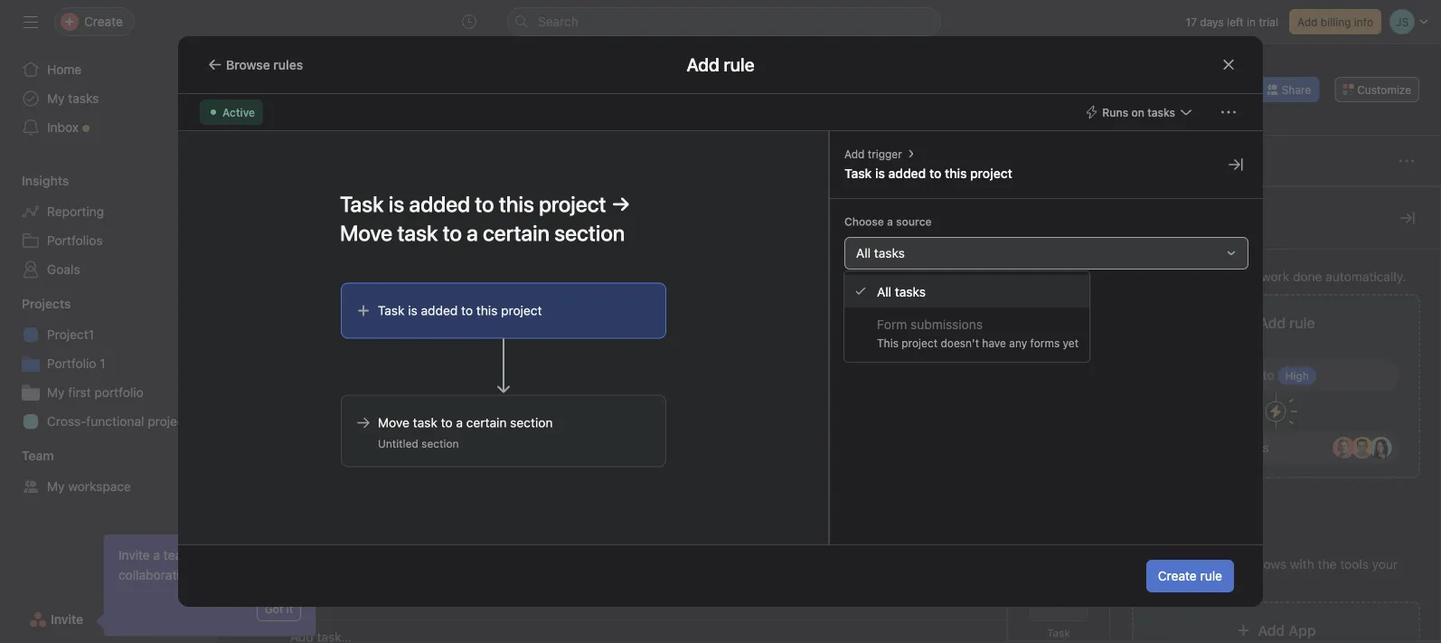Task type: describe. For each thing, give the bounding box(es) containing it.
portfolio 1
[[47, 356, 105, 371]]

invite a teammate to start collaborating in asana tooltip
[[99, 534, 316, 636]]

create rule button
[[1147, 560, 1234, 592]]

Add a name for this rule text field
[[328, 183, 667, 254]]

home
[[47, 62, 82, 77]]

close details image
[[1401, 211, 1415, 225]]

days
[[1200, 15, 1224, 28]]

add task… for add task… button within header to do tree grid
[[290, 462, 352, 477]]

invite button
[[17, 603, 95, 636]]

move
[[378, 415, 410, 430]]

start
[[241, 548, 268, 563]]

17 days left in trial
[[1186, 15, 1279, 28]]

portfolio 1 link
[[11, 349, 206, 378]]

got
[[265, 602, 283, 615]]

home link
[[11, 55, 206, 84]]

close this dialog image
[[1222, 57, 1236, 72]]

add rule
[[1259, 314, 1316, 331]]

to left high
[[1263, 368, 1275, 383]]

share
[[1282, 83, 1312, 96]]

projects button
[[0, 295, 71, 313]]

asana
[[212, 567, 247, 582]]

certain
[[466, 415, 507, 430]]

this inside popup button
[[476, 303, 498, 318]]

–
[[950, 365, 957, 378]]

form
[[877, 317, 907, 332]]

priority
[[1020, 197, 1057, 210]]

0 vertical spatial is
[[875, 166, 885, 181]]

1 horizontal spatial the
[[1318, 557, 1337, 572]]

add billing info button
[[1290, 9, 1382, 34]]

0 horizontal spatial untitled section
[[269, 239, 375, 256]]

inbox link
[[11, 113, 206, 142]]

team
[[22, 448, 54, 463]]

1 horizontal spatial task is added to this project
[[845, 166, 1013, 181]]

0 horizontal spatial rules
[[1045, 361, 1073, 374]]

due date
[[913, 197, 959, 210]]

draft project brief cell
[[218, 355, 798, 388]]

done button
[[269, 581, 304, 613]]

reporting link
[[11, 197, 206, 226]]

customize
[[1358, 83, 1412, 96]]

2 smith from the top
[[858, 397, 888, 410]]

get
[[1210, 269, 1229, 284]]

invite a teammate to start collaborating in asana got it
[[118, 548, 293, 615]]

project inside popup button
[[501, 303, 542, 318]]

1 horizontal spatial added
[[889, 166, 926, 181]]

trial
[[1259, 15, 1279, 28]]

add a rule to get your work done automatically.
[[1132, 269, 1406, 284]]

all inside dropdown button
[[856, 246, 871, 260]]

customize button
[[1335, 77, 1420, 102]]

1 horizontal spatial all
[[877, 284, 892, 299]]

done
[[1293, 269, 1323, 284]]

add billing info
[[1298, 15, 1374, 28]]

first
[[68, 385, 91, 400]]

tools
[[1341, 557, 1369, 572]]

to left get
[[1195, 269, 1207, 284]]

is inside popup button
[[408, 303, 418, 318]]

done
[[269, 588, 304, 605]]

portfolio
[[94, 385, 144, 400]]

cross-functional project plan link
[[11, 407, 217, 436]]

active
[[222, 106, 255, 118]]

in inside "invite a teammate to start collaborating in asana got it"
[[198, 567, 208, 582]]

fields
[[1050, 272, 1078, 285]]

this
[[877, 336, 899, 349]]

your inside build integrated workflows with the tools your team uses the most.
[[1373, 557, 1398, 572]]

create
[[1158, 568, 1197, 583]]

a for choose a source
[[887, 215, 893, 228]]

portfolios link
[[11, 226, 206, 255]]

add task… for first add task… button from the bottom of the page
[[290, 545, 352, 560]]

updated
[[1211, 368, 1260, 383]]

share button
[[1260, 77, 1320, 102]]

add down status
[[1132, 269, 1156, 284]]

with
[[1290, 557, 1315, 572]]

add task… button inside header to do tree grid
[[290, 459, 352, 479]]

source
[[896, 215, 932, 228]]

close side pane image
[[1229, 157, 1244, 172]]

create rule
[[1158, 568, 1223, 583]]

add inside add app button
[[1258, 622, 1285, 639]]

17
[[1186, 15, 1197, 28]]

my workspace link
[[11, 472, 206, 501]]

down arrow image
[[497, 339, 510, 393]]

status
[[1128, 197, 1161, 210]]

to right task
[[441, 415, 453, 430]]

john inside row
[[830, 397, 855, 410]]

tasks inside the all tasks link
[[895, 284, 926, 299]]

2 add task… row from the top
[[218, 452, 1442, 486]]

billing
[[1321, 15, 1352, 28]]

task is added to this project inside task is added to this project popup button
[[378, 303, 542, 318]]

my tasks
[[47, 91, 99, 106]]

to inside "invite a teammate to start collaborating in asana got it"
[[225, 548, 237, 563]]

workflows
[[1228, 557, 1287, 572]]

teams element
[[0, 440, 217, 505]]

add inside add billing info button
[[1298, 15, 1318, 28]]

all tasks inside dropdown button
[[856, 246, 905, 260]]

js button
[[1176, 79, 1198, 100]]

browse rules button
[[200, 52, 311, 77]]

project1 link
[[11, 320, 206, 349]]

inbox
[[47, 120, 79, 135]]

assignee
[[805, 197, 851, 210]]

add inside header to do tree grid
[[290, 462, 314, 477]]

global element
[[0, 44, 217, 153]]

updated to high
[[1208, 368, 1309, 383]]

insights button
[[0, 172, 69, 190]]

task… for add task… button within header to do tree grid
[[317, 462, 352, 477]]

most.
[[1218, 577, 1251, 591]]

insights element
[[0, 165, 217, 288]]

row containing assignee
[[218, 186, 1442, 220]]

left
[[1227, 15, 1244, 28]]

untitled section button
[[269, 232, 375, 264]]

runs on tasks button
[[1077, 99, 1202, 125]]

1 vertical spatial all tasks
[[877, 284, 926, 299]]

1
[[100, 356, 105, 371]]

my tasks link
[[11, 84, 206, 113]]

1 add task… row from the top
[[218, 270, 1442, 305]]

submissions
[[911, 317, 983, 332]]

it
[[286, 602, 293, 615]]

on
[[1132, 106, 1145, 118]]

search list box
[[507, 7, 941, 36]]

active button
[[200, 99, 263, 125]]

add trigger button
[[845, 146, 902, 162]]

workspace
[[68, 479, 131, 494]]

app
[[1289, 622, 1316, 639]]

1 vertical spatial untitled section
[[378, 437, 459, 450]]

projects element
[[0, 288, 217, 440]]

team button
[[0, 447, 54, 465]]

1 horizontal spatial task
[[845, 166, 872, 181]]

my workspace
[[47, 479, 131, 494]]

my first portfolio
[[47, 385, 144, 400]]

invite for invite a teammate to start collaborating in asana got it
[[118, 548, 150, 563]]

overview
[[258, 113, 314, 128]]

24
[[960, 365, 973, 378]]

work
[[1262, 269, 1290, 284]]

goals
[[47, 262, 80, 277]]

oct
[[913, 365, 931, 378]]

1 add task… button from the top
[[290, 278, 352, 298]]

browse rules
[[226, 57, 303, 72]]



Task type: locate. For each thing, give the bounding box(es) containing it.
search
[[538, 14, 579, 29]]

invite inside "invite a teammate to start collaborating in asana got it"
[[118, 548, 150, 563]]

add task… button up done
[[290, 543, 352, 563]]

row
[[218, 186, 1442, 220], [240, 219, 1420, 221], [218, 355, 1442, 388], [218, 420, 1442, 453], [218, 619, 1442, 643]]

a for invite a teammate to start collaborating in asana got it
[[153, 548, 160, 563]]

1 add task… from the top
[[290, 280, 352, 295]]

task
[[413, 415, 438, 430]]

3 add task… from the top
[[290, 545, 352, 560]]

a up collaborating
[[153, 548, 160, 563]]

my down team
[[47, 479, 65, 494]]

3 add task… button from the top
[[290, 543, 352, 563]]

0 horizontal spatial task is added to this project
[[378, 303, 542, 318]]

uses
[[1165, 577, 1192, 591]]

1 vertical spatial john smith button
[[805, 393, 901, 415]]

task is added to this project up 'due'
[[845, 166, 1013, 181]]

1 vertical spatial added
[[421, 303, 458, 318]]

1 horizontal spatial untitled
[[378, 437, 419, 450]]

2 my from the top
[[47, 385, 65, 400]]

share timeline with teammates cell
[[218, 420, 798, 453]]

rule down done
[[1290, 314, 1316, 331]]

add task… for third add task… button from the bottom
[[290, 280, 352, 295]]

0 vertical spatial add task… button
[[290, 278, 352, 298]]

rule for add rule
[[1290, 314, 1316, 331]]

insights
[[22, 173, 69, 188]]

cross-functional project plan
[[47, 414, 217, 429]]

0 horizontal spatial in
[[198, 567, 208, 582]]

to
[[930, 166, 942, 181], [1195, 269, 1207, 284], [461, 303, 473, 318], [1263, 368, 1275, 383], [441, 415, 453, 430], [225, 548, 237, 563]]

2 horizontal spatial rule
[[1290, 314, 1316, 331]]

0 horizontal spatial untitled
[[269, 239, 322, 256]]

rule left get
[[1169, 269, 1191, 284]]

1 john smith from the top
[[830, 365, 888, 378]]

hide sidebar image
[[24, 14, 38, 29]]

collaborators
[[1193, 440, 1269, 455]]

2 vertical spatial add task… button
[[290, 543, 352, 563]]

2 horizontal spatial task
[[1034, 627, 1084, 643]]

date
[[936, 197, 959, 210]]

0 horizontal spatial is
[[408, 303, 418, 318]]

add left billing
[[1298, 15, 1318, 28]]

runs
[[1103, 106, 1129, 118]]

2 task… from the top
[[317, 462, 352, 477]]

tasks inside all tasks dropdown button
[[874, 246, 905, 260]]

john smith button for draft project brief cell
[[805, 360, 901, 382]]

0 horizontal spatial task
[[378, 303, 405, 318]]

collaborating
[[118, 567, 195, 582]]

automatically.
[[1326, 269, 1406, 284]]

js
[[1181, 83, 1194, 96]]

Share timeline with teammates text field
[[286, 427, 474, 445]]

add task… down untitled section button on the top left of the page
[[290, 280, 352, 295]]

the down integrated
[[1196, 577, 1215, 591]]

Schedule kickoff meeting text field
[[286, 395, 443, 413]]

2 add task… button from the top
[[290, 459, 352, 479]]

collapse task list for this section image
[[245, 590, 260, 604]]

3 task… from the top
[[317, 545, 352, 560]]

john smith inside row
[[830, 397, 888, 410]]

0 vertical spatial untitled
[[269, 239, 322, 256]]

rule for create rule
[[1201, 568, 1223, 583]]

1 vertical spatial the
[[1196, 577, 1215, 591]]

0 vertical spatial section
[[326, 239, 375, 256]]

rule inside button
[[1201, 568, 1223, 583]]

my for my workspace
[[47, 479, 65, 494]]

1 john smith button from the top
[[805, 360, 901, 382]]

add left trigger
[[845, 147, 865, 160]]

all down choose
[[856, 246, 871, 260]]

a for add a rule to get your work done automatically.
[[1159, 269, 1166, 284]]

2 vertical spatial my
[[47, 479, 65, 494]]

untitled
[[269, 239, 322, 256], [378, 437, 419, 450]]

0 horizontal spatial section
[[326, 239, 375, 256]]

all
[[856, 246, 871, 260], [877, 284, 892, 299]]

0 horizontal spatial added
[[421, 303, 458, 318]]

add inside "add trigger" button
[[845, 147, 865, 160]]

1 vertical spatial smith
[[858, 397, 888, 410]]

add app
[[1258, 622, 1316, 639]]

0 horizontal spatial all
[[856, 246, 871, 260]]

task… for first add task… button from the bottom of the page
[[317, 545, 352, 560]]

add task… inside header to do tree grid
[[290, 462, 352, 477]]

all tasks button
[[845, 237, 1249, 270]]

2 add task… from the top
[[290, 462, 352, 477]]

0 vertical spatial task…
[[317, 280, 352, 295]]

0 vertical spatial smith
[[858, 365, 888, 378]]

1 horizontal spatial in
[[1247, 15, 1256, 28]]

0 vertical spatial added
[[889, 166, 926, 181]]

invite inside button
[[51, 612, 83, 627]]

0 horizontal spatial invite
[[51, 612, 83, 627]]

projects
[[22, 296, 71, 311]]

1 vertical spatial in
[[198, 567, 208, 582]]

1 vertical spatial my
[[47, 385, 65, 400]]

all tasks
[[856, 246, 905, 260], [877, 284, 926, 299]]

add trigger
[[845, 147, 902, 160]]

search button
[[507, 7, 941, 36]]

a left get
[[1159, 269, 1166, 284]]

0 vertical spatial rule
[[1169, 269, 1191, 284]]

0 vertical spatial this
[[945, 166, 967, 181]]

1 vertical spatial is
[[408, 303, 418, 318]]

task… right start
[[317, 545, 352, 560]]

1 vertical spatial rule
[[1290, 314, 1316, 331]]

the
[[1318, 557, 1337, 572], [1196, 577, 1215, 591]]

0 vertical spatial invite
[[118, 548, 150, 563]]

add task… up done
[[290, 545, 352, 560]]

1 vertical spatial task
[[378, 303, 405, 318]]

move task to a certain section
[[378, 415, 553, 430]]

add left collaborators
[[1166, 440, 1189, 455]]

2 horizontal spatial section
[[510, 415, 553, 430]]

3 my from the top
[[47, 479, 65, 494]]

task is added to this project
[[845, 166, 1013, 181], [378, 303, 542, 318]]

schedule kickoff meeting cell
[[218, 387, 798, 421]]

1 vertical spatial this
[[476, 303, 498, 318]]

2 vertical spatial add task… row
[[218, 535, 1442, 570]]

1 vertical spatial john
[[830, 397, 855, 410]]

form submissions this project doesn't have any forms yet
[[877, 317, 1079, 349]]

due
[[913, 197, 933, 210]]

task… down share timeline with teammates text field
[[317, 462, 352, 477]]

to up due date
[[930, 166, 942, 181]]

invite for invite
[[51, 612, 83, 627]]

0 horizontal spatial this
[[476, 303, 498, 318]]

0 horizontal spatial rule
[[1169, 269, 1191, 284]]

my inside projects element
[[47, 385, 65, 400]]

overview link
[[243, 111, 314, 131]]

build integrated workflows with the tools your team uses the most.
[[1132, 557, 1398, 591]]

1 horizontal spatial this
[[945, 166, 967, 181]]

1 horizontal spatial section
[[422, 437, 459, 450]]

my inside 'global' element
[[47, 91, 65, 106]]

untitled inside button
[[269, 239, 322, 256]]

0 vertical spatial john
[[830, 365, 855, 378]]

0 vertical spatial the
[[1318, 557, 1337, 572]]

2 vertical spatial add task…
[[290, 545, 352, 560]]

invite
[[118, 548, 150, 563], [51, 612, 83, 627]]

add task… down share timeline with teammates text field
[[290, 462, 352, 477]]

0 horizontal spatial your
[[1233, 269, 1258, 284]]

1 vertical spatial add task… row
[[218, 452, 1442, 486]]

1 horizontal spatial rule
[[1201, 568, 1223, 583]]

0 vertical spatial untitled section
[[269, 239, 375, 256]]

your right tools
[[1373, 557, 1398, 572]]

1 horizontal spatial untitled section
[[378, 437, 459, 450]]

task inside popup button
[[378, 303, 405, 318]]

add task… button down share timeline with teammates text field
[[290, 459, 352, 479]]

a inside "invite a teammate to start collaborating in asana got it"
[[153, 548, 160, 563]]

rules down status
[[1132, 242, 1169, 259]]

this up date
[[945, 166, 967, 181]]

task… down untitled section button on the top left of the page
[[317, 280, 352, 295]]

added
[[889, 166, 926, 181], [421, 303, 458, 318]]

this up down arrow image
[[476, 303, 498, 318]]

team
[[1132, 577, 1161, 591]]

my for my first portfolio
[[47, 385, 65, 400]]

project
[[970, 166, 1013, 181], [501, 303, 542, 318], [902, 336, 938, 349], [148, 414, 189, 429]]

1 horizontal spatial rules
[[1132, 242, 1169, 259]]

project1
[[47, 327, 94, 342]]

rules
[[1132, 242, 1169, 259], [1045, 361, 1073, 374]]

untitled section
[[269, 239, 375, 256], [378, 437, 459, 450]]

all tasks up form
[[877, 284, 926, 299]]

the right with
[[1318, 557, 1337, 572]]

cell
[[904, 387, 1013, 421], [904, 420, 1013, 453]]

tasks right the on
[[1148, 106, 1176, 118]]

1 vertical spatial add task… button
[[290, 459, 352, 479]]

add down share timeline with teammates text field
[[290, 462, 314, 477]]

forms
[[1043, 538, 1075, 551]]

a left source at the top
[[887, 215, 893, 228]]

0 vertical spatial all
[[856, 246, 871, 260]]

task… for third add task… button from the bottom
[[317, 280, 352, 295]]

0 vertical spatial task is added to this project
[[845, 166, 1013, 181]]

2 vertical spatial section
[[422, 437, 459, 450]]

2 fields
[[1040, 272, 1078, 285]]

0 vertical spatial my
[[47, 91, 65, 106]]

0 vertical spatial john smith
[[830, 365, 888, 378]]

add task…
[[290, 280, 352, 295], [290, 462, 352, 477], [290, 545, 352, 560]]

1 horizontal spatial your
[[1373, 557, 1398, 572]]

1 cell from the top
[[904, 387, 1013, 421]]

1 vertical spatial rules
[[1045, 361, 1073, 374]]

john smith button up john smith row
[[805, 360, 901, 382]]

my left first
[[47, 385, 65, 400]]

header to do tree grid
[[218, 355, 1442, 486]]

your right get
[[1233, 269, 1258, 284]]

add task… button
[[290, 278, 352, 298], [290, 459, 352, 479], [290, 543, 352, 563]]

to up the asana
[[225, 548, 237, 563]]

0 vertical spatial task
[[845, 166, 872, 181]]

task
[[845, 166, 872, 181], [378, 303, 405, 318], [1034, 627, 1084, 643]]

in right left
[[1247, 15, 1256, 28]]

all tasks down choose a source
[[856, 246, 905, 260]]

1 vertical spatial add task…
[[290, 462, 352, 477]]

add up done
[[290, 545, 314, 560]]

1 horizontal spatial is
[[875, 166, 885, 181]]

0 vertical spatial add task…
[[290, 280, 352, 295]]

plan
[[192, 414, 217, 429]]

row containing john smith
[[218, 355, 1442, 388]]

add task… row
[[218, 270, 1442, 305], [218, 452, 1442, 486], [218, 535, 1442, 570]]

goals link
[[11, 255, 206, 284]]

add left app
[[1258, 622, 1285, 639]]

task… inside header to do tree grid
[[317, 462, 352, 477]]

2 john smith from the top
[[830, 397, 888, 410]]

task is added to this project up down arrow image
[[378, 303, 542, 318]]

0 vertical spatial all tasks
[[856, 246, 905, 260]]

0 vertical spatial john smith button
[[805, 360, 901, 382]]

0 vertical spatial your
[[1233, 269, 1258, 284]]

my for my tasks
[[47, 91, 65, 106]]

john smith row
[[218, 387, 1442, 421]]

rule right create
[[1201, 568, 1223, 583]]

to up draft project brief cell
[[461, 303, 473, 318]]

0 vertical spatial add task… row
[[218, 270, 1442, 305]]

portfolios
[[47, 233, 103, 248]]

add down untitled section button on the top left of the page
[[290, 280, 314, 295]]

1 vertical spatial all
[[877, 284, 892, 299]]

section inside button
[[326, 239, 375, 256]]

2
[[1040, 272, 1047, 285]]

2 cell from the top
[[904, 420, 1013, 453]]

in down the 'teammate'
[[198, 567, 208, 582]]

1 vertical spatial section
[[510, 415, 553, 430]]

added inside popup button
[[421, 303, 458, 318]]

3 add task… row from the top
[[218, 535, 1442, 570]]

tasks inside runs on tasks dropdown button
[[1148, 106, 1176, 118]]

1 smith from the top
[[858, 365, 888, 378]]

this
[[945, 166, 967, 181], [476, 303, 498, 318]]

to inside popup button
[[461, 303, 473, 318]]

my first portfolio link
[[11, 378, 206, 407]]

tasks down choose a source
[[874, 246, 905, 260]]

None text field
[[294, 61, 539, 93]]

0 vertical spatial in
[[1247, 15, 1256, 28]]

1 horizontal spatial invite
[[118, 548, 150, 563]]

john smith button for schedule kickoff meeting cell
[[805, 393, 901, 415]]

tasks down home
[[68, 91, 99, 106]]

john smith button down this
[[805, 393, 901, 415]]

1 task… from the top
[[317, 280, 352, 295]]

2 vertical spatial task…
[[317, 545, 352, 560]]

2 john smith button from the top
[[805, 393, 901, 415]]

doesn't
[[941, 336, 979, 349]]

2 vertical spatial rule
[[1201, 568, 1223, 583]]

0 vertical spatial rules
[[1132, 242, 1169, 259]]

choose
[[845, 215, 884, 228]]

1 vertical spatial john smith
[[830, 397, 888, 410]]

teammate
[[164, 548, 222, 563]]

got it button
[[257, 596, 301, 621]]

2 john from the top
[[830, 397, 855, 410]]

add task… button down untitled section button on the top left of the page
[[290, 278, 352, 298]]

1 vertical spatial task is added to this project
[[378, 303, 542, 318]]

1 my from the top
[[47, 91, 65, 106]]

my inside 'teams' element
[[47, 479, 65, 494]]

a
[[887, 215, 893, 228], [1159, 269, 1166, 284], [456, 415, 463, 430], [153, 548, 160, 563]]

20
[[934, 365, 947, 378]]

a left certain
[[456, 415, 463, 430]]

portfolio
[[47, 356, 96, 371]]

all up form
[[877, 284, 892, 299]]

oct 20 – 24
[[913, 365, 973, 378]]

1 john from the top
[[830, 365, 855, 378]]

1 vertical spatial your
[[1373, 557, 1398, 572]]

list image
[[251, 66, 272, 88]]

forms
[[1031, 336, 1060, 349]]

1 vertical spatial untitled
[[378, 437, 419, 450]]

rules down 'yet'
[[1045, 361, 1073, 374]]

build
[[1132, 557, 1161, 572]]

add down the work
[[1259, 314, 1286, 331]]

0 horizontal spatial the
[[1196, 577, 1215, 591]]

my up inbox
[[47, 91, 65, 106]]

2 vertical spatial task
[[1034, 627, 1084, 643]]

trigger
[[868, 147, 902, 160]]

1 vertical spatial invite
[[51, 612, 83, 627]]

tasks up form
[[895, 284, 926, 299]]

project inside form submissions this project doesn't have any forms yet
[[902, 336, 938, 349]]

tasks inside my tasks link
[[68, 91, 99, 106]]

choose a source
[[845, 215, 932, 228]]

1 vertical spatial task…
[[317, 462, 352, 477]]



Task type: vqa. For each thing, say whether or not it's contained in the screenshot.
text box
yes



